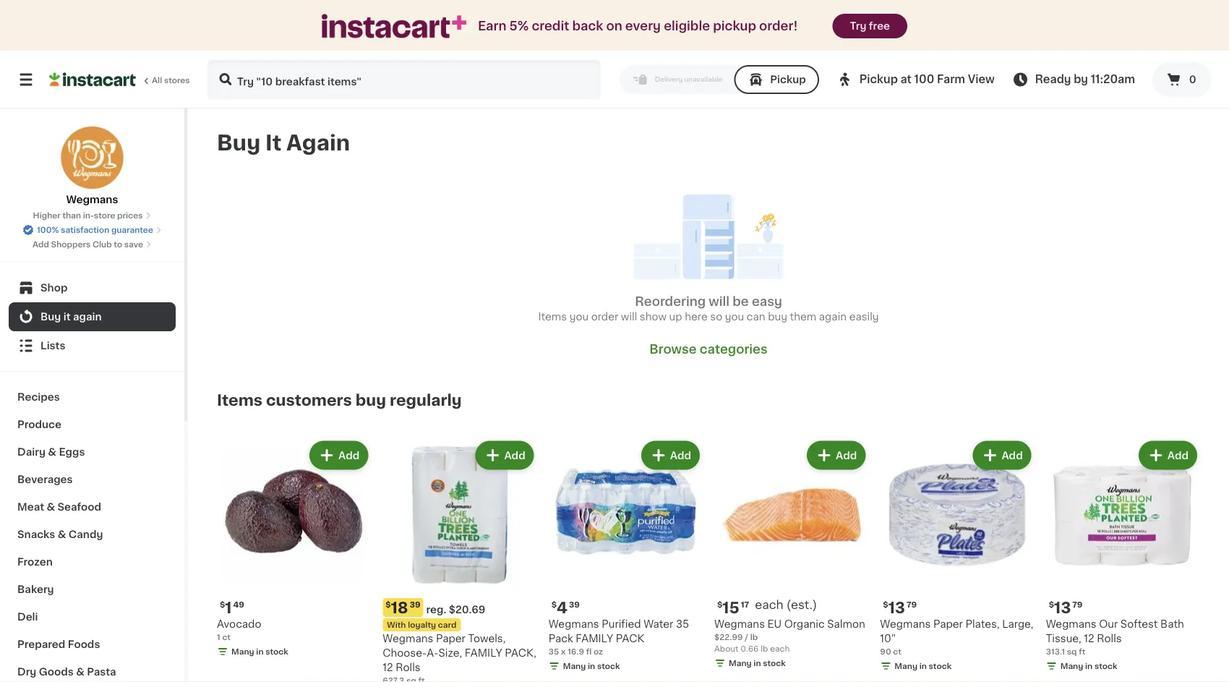 Task type: locate. For each thing, give the bounding box(es) containing it.
bakery link
[[9, 576, 176, 603]]

2 product group from the left
[[383, 438, 537, 682]]

many down "16.9" at the left
[[563, 662, 586, 670]]

$ up tissue,
[[1049, 601, 1055, 608]]

6 product group from the left
[[1046, 438, 1201, 675]]

up
[[669, 311, 683, 321]]

pack
[[616, 633, 645, 644]]

$ up 10"
[[883, 601, 889, 608]]

1 $ 13 79 from the left
[[883, 600, 917, 615]]

0 vertical spatial rolls
[[1097, 633, 1122, 644]]

39
[[410, 601, 421, 608], [569, 601, 580, 608]]

13
[[889, 600, 906, 615], [1055, 600, 1071, 615]]

wegmans up /
[[715, 619, 765, 629]]

1 horizontal spatial 12
[[1084, 633, 1095, 644]]

$ for wegmans purified water 35 pack family pack
[[552, 601, 557, 608]]

many in stock for wegmans paper plates, large, 10"
[[895, 662, 952, 670]]

loyalty
[[408, 621, 436, 629]]

3 product group from the left
[[549, 438, 703, 675]]

stock for wegmans purified water 35 pack family pack
[[597, 662, 620, 670]]

wegmans link
[[60, 126, 124, 207]]

pickup inside pickup button
[[770, 74, 806, 85]]

35 right water
[[676, 619, 689, 629]]

ct right 90
[[894, 648, 902, 655]]

bath
[[1161, 619, 1185, 629]]

1 horizontal spatial items
[[538, 311, 567, 321]]

eligible
[[664, 20, 710, 32]]

0 vertical spatial items
[[538, 311, 567, 321]]

paper inside wegmans paper towels, choose-a-size, family pack, 12 rolls
[[436, 633, 466, 644]]

& right meat
[[47, 502, 55, 512]]

0 horizontal spatial pickup
[[770, 74, 806, 85]]

2 13 from the left
[[1055, 600, 1071, 615]]

our
[[1100, 619, 1118, 629]]

many for wegmans paper plates, large, 10"
[[895, 662, 918, 670]]

many in stock down avocado 1 ct at the left of the page
[[231, 648, 288, 655]]

wegmans for wegmans
[[66, 195, 118, 205]]

12 up ft
[[1084, 633, 1095, 644]]

wegmans inside wegmans purified water 35 pack family pack 35 x 16.9 fl oz
[[549, 619, 599, 629]]

$ up the pack
[[552, 601, 557, 608]]

$ up with
[[386, 601, 391, 608]]

beverages link
[[9, 466, 176, 493]]

1 horizontal spatial ct
[[894, 648, 902, 655]]

back
[[572, 20, 603, 32]]

many in stock down fl on the left
[[563, 662, 620, 670]]

0 vertical spatial will
[[709, 295, 730, 307]]

add for wegmans purified water 35 pack family pack
[[670, 450, 691, 460]]

product group containing 18
[[383, 438, 537, 682]]

1 horizontal spatial lb
[[761, 645, 768, 653]]

0 horizontal spatial you
[[570, 311, 589, 321]]

79 up wegmans paper plates, large, 10" 90 ct
[[907, 601, 917, 608]]

wegmans inside wegmans paper plates, large, 10" 90 ct
[[880, 619, 931, 629]]

many in stock for wegmans purified water 35 pack family pack
[[563, 662, 620, 670]]

39 inside $ 18 39
[[410, 601, 421, 608]]

$ 13 79 for wegmans paper plates, large, 10"
[[883, 600, 917, 615]]

beverages
[[17, 474, 73, 485]]

$ inside $ 4 39
[[552, 601, 557, 608]]

many for avocado
[[231, 648, 254, 655]]

wegmans purified water 35 pack family pack 35 x 16.9 fl oz
[[549, 619, 689, 655]]

$ left 49
[[220, 601, 225, 608]]

ct down avocado
[[222, 633, 231, 641]]

water
[[644, 619, 674, 629]]

1 left 49
[[225, 600, 232, 615]]

1 vertical spatial paper
[[436, 633, 466, 644]]

1 horizontal spatial rolls
[[1097, 633, 1122, 644]]

family
[[576, 633, 613, 644], [465, 648, 502, 658]]

0 vertical spatial each
[[755, 599, 784, 610]]

card
[[438, 621, 457, 629]]

in down 0.66
[[754, 659, 761, 667]]

1 horizontal spatial you
[[725, 311, 744, 321]]

(est.)
[[787, 599, 817, 610]]

12
[[1084, 633, 1095, 644], [383, 662, 393, 672]]

many for wegmans purified water 35 pack family pack
[[563, 662, 586, 670]]

$ 13 79 for wegmans our softest bath tissue, 12 rolls
[[1049, 600, 1083, 615]]

13 up 10"
[[889, 600, 906, 615]]

many down 10"
[[895, 662, 918, 670]]

0 vertical spatial buy
[[217, 133, 261, 153]]

& left pasta
[[76, 667, 85, 677]]

many in stock
[[231, 648, 288, 655], [729, 659, 786, 667], [563, 662, 620, 670], [895, 662, 952, 670], [1061, 662, 1118, 670]]

79 up tissue,
[[1073, 601, 1083, 608]]

wegmans up 10"
[[880, 619, 931, 629]]

wegmans up higher than in-store prices link
[[66, 195, 118, 205]]

12 inside the wegmans our softest bath tissue, 12 rolls 313.1 sq ft
[[1084, 633, 1095, 644]]

pack
[[549, 633, 573, 644]]

2 39 from the left
[[569, 601, 580, 608]]

in down avocado 1 ct at the left of the page
[[256, 648, 264, 655]]

1 vertical spatial buy
[[356, 393, 386, 408]]

product group containing 15
[[715, 438, 869, 672]]

lb
[[751, 633, 758, 641], [761, 645, 768, 653]]

ready by 11:20am link
[[1012, 71, 1136, 88]]

0 vertical spatial ct
[[222, 633, 231, 641]]

you left order
[[570, 311, 589, 321]]

wegmans for wegmans our softest bath tissue, 12 rolls 313.1 sq ft
[[1046, 619, 1097, 629]]

add for wegmans paper towels, choose-a-size, family pack, 12 rolls
[[504, 450, 526, 460]]

product group containing 4
[[549, 438, 703, 675]]

$ 18 39
[[386, 600, 421, 615]]

1 vertical spatial will
[[621, 311, 637, 321]]

6 add button from the left
[[1140, 442, 1196, 468]]

1 vertical spatial items
[[217, 393, 263, 408]]

guarantee
[[111, 226, 153, 234]]

1 add button from the left
[[311, 442, 367, 468]]

0 horizontal spatial buy
[[356, 393, 386, 408]]

again right it
[[73, 312, 102, 322]]

wegmans
[[66, 195, 118, 205], [715, 619, 765, 629], [549, 619, 599, 629], [880, 619, 931, 629], [1046, 619, 1097, 629], [383, 633, 433, 644]]

1 vertical spatial family
[[465, 648, 502, 658]]

39 for 18
[[410, 601, 421, 608]]

wegmans up the choose-
[[383, 633, 433, 644]]

items left customers
[[217, 393, 263, 408]]

add button for wegmans paper towels, choose-a-size, family pack, 12 rolls
[[477, 442, 533, 468]]

browse categories link
[[650, 341, 768, 357]]

pack,
[[505, 648, 537, 658]]

2 $ 13 79 from the left
[[1049, 600, 1083, 615]]

again inside 'reordering will be easy items you order will show up here so you can buy them again easily'
[[819, 311, 847, 321]]

1 horizontal spatial 79
[[1073, 601, 1083, 608]]

paper for towels,
[[436, 633, 466, 644]]

recipes
[[17, 392, 60, 402]]

4 add button from the left
[[809, 442, 865, 468]]

every
[[626, 20, 661, 32]]

39 right 4
[[569, 601, 580, 608]]

instacart logo image
[[49, 71, 136, 88]]

paper down "card"
[[436, 633, 466, 644]]

buy left 'regularly'
[[356, 393, 386, 408]]

wegmans inside wegmans paper towels, choose-a-size, family pack, 12 rolls
[[383, 633, 433, 644]]

buy for buy it again
[[41, 312, 61, 322]]

paper inside wegmans paper plates, large, 10" 90 ct
[[934, 619, 963, 629]]

ct
[[222, 633, 231, 641], [894, 648, 902, 655]]

0 horizontal spatial ct
[[222, 633, 231, 641]]

will left show
[[621, 311, 637, 321]]

wegmans for wegmans paper plates, large, 10" 90 ct
[[880, 619, 931, 629]]

$15.17 each (estimated) element
[[715, 598, 869, 617]]

in for avocado
[[256, 648, 264, 655]]

pickup down order!
[[770, 74, 806, 85]]

customers
[[266, 393, 352, 408]]

1 horizontal spatial 39
[[569, 601, 580, 608]]

many down avocado 1 ct at the left of the page
[[231, 648, 254, 655]]

large,
[[1003, 619, 1034, 629]]

$ 15 17
[[718, 600, 749, 615]]

5 product group from the left
[[880, 438, 1035, 675]]

0 horizontal spatial 39
[[410, 601, 421, 608]]

2 $ from the left
[[718, 601, 723, 608]]

buy down easy
[[768, 311, 788, 321]]

satisfaction
[[61, 226, 109, 234]]

None search field
[[207, 59, 602, 100]]

eggs
[[59, 447, 85, 457]]

0 horizontal spatial $ 13 79
[[883, 600, 917, 615]]

many in stock for wegmans our softest bath tissue, 12 rolls
[[1061, 662, 1118, 670]]

&
[[48, 447, 56, 457], [47, 502, 55, 512], [58, 529, 66, 540], [76, 667, 85, 677]]

again right them
[[819, 311, 847, 321]]

sq
[[1067, 648, 1077, 655]]

farm
[[937, 74, 966, 85]]

0 horizontal spatial 1
[[217, 633, 220, 641]]

about
[[715, 645, 739, 653]]

1 13 from the left
[[889, 600, 906, 615]]

x
[[561, 648, 566, 655]]

$22.99
[[715, 633, 743, 641]]

Search field
[[208, 61, 600, 98]]

4 $ from the left
[[552, 601, 557, 608]]

0 horizontal spatial rolls
[[396, 662, 421, 672]]

12 down the choose-
[[383, 662, 393, 672]]

1
[[225, 600, 232, 615], [217, 633, 220, 641]]

0 horizontal spatial buy
[[41, 312, 61, 322]]

39 inside $ 4 39
[[569, 601, 580, 608]]

10"
[[880, 633, 896, 644]]

paper for plates,
[[934, 619, 963, 629]]

1 horizontal spatial again
[[819, 311, 847, 321]]

0 vertical spatial 35
[[676, 619, 689, 629]]

1 horizontal spatial family
[[576, 633, 613, 644]]

wegmans inside the wegmans our softest bath tissue, 12 rolls 313.1 sq ft
[[1046, 619, 1097, 629]]

items customers buy regularly
[[217, 393, 462, 408]]

39 right 18
[[410, 601, 421, 608]]

1 39 from the left
[[410, 601, 421, 608]]

0 horizontal spatial family
[[465, 648, 502, 658]]

lb right 0.66
[[761, 645, 768, 653]]

1 vertical spatial lb
[[761, 645, 768, 653]]

$ inside $ 1 49
[[220, 601, 225, 608]]

1 horizontal spatial $ 13 79
[[1049, 600, 1083, 615]]

will up so at the top right
[[709, 295, 730, 307]]

6 $ from the left
[[1049, 601, 1055, 608]]

1 horizontal spatial 1
[[225, 600, 232, 615]]

& left candy
[[58, 529, 66, 540]]

1 horizontal spatial buy
[[217, 133, 261, 153]]

1 down avocado
[[217, 633, 220, 641]]

4 product group from the left
[[715, 438, 869, 672]]

snacks & candy link
[[9, 521, 176, 548]]

1 $ from the left
[[220, 601, 225, 608]]

1 horizontal spatial paper
[[934, 619, 963, 629]]

pasta
[[87, 667, 116, 677]]

$ for wegmans paper plates, large, 10"
[[883, 601, 889, 608]]

100% satisfaction guarantee button
[[22, 221, 162, 236]]

pickup at 100 farm view
[[860, 74, 995, 85]]

wegmans inside wegmans eu organic salmon $22.99 / lb about 0.66 lb each
[[715, 619, 765, 629]]

salmon
[[828, 619, 866, 629]]

90
[[880, 648, 892, 655]]

2 you from the left
[[725, 311, 744, 321]]

many in stock down ft
[[1061, 662, 1118, 670]]

$ 13 79 up 10"
[[883, 600, 917, 615]]

product group
[[217, 438, 371, 660], [383, 438, 537, 682], [549, 438, 703, 675], [715, 438, 869, 672], [880, 438, 1035, 675], [1046, 438, 1201, 675]]

$ 1 49
[[220, 600, 244, 615]]

$ 13 79 up tissue,
[[1049, 600, 1083, 615]]

reordering
[[635, 295, 706, 307]]

0 horizontal spatial 13
[[889, 600, 906, 615]]

items inside 'reordering will be easy items you order will show up here so you can buy them again easily'
[[538, 311, 567, 321]]

each up eu
[[755, 599, 784, 610]]

in down ft
[[1086, 662, 1093, 670]]

49
[[233, 601, 244, 608]]

$20.69
[[449, 605, 486, 615]]

to
[[114, 240, 122, 248]]

add for avocado
[[339, 450, 360, 460]]

in down fl on the left
[[588, 662, 595, 670]]

in for wegmans our softest bath tissue, 12 rolls
[[1086, 662, 1093, 670]]

$
[[220, 601, 225, 608], [718, 601, 723, 608], [386, 601, 391, 608], [552, 601, 557, 608], [883, 601, 889, 608], [1049, 601, 1055, 608]]

0 horizontal spatial lb
[[751, 633, 758, 641]]

1 vertical spatial rolls
[[396, 662, 421, 672]]

buy
[[768, 311, 788, 321], [356, 393, 386, 408]]

1 79 from the left
[[907, 601, 917, 608]]

3 $ from the left
[[386, 601, 391, 608]]

lb right /
[[751, 633, 758, 641]]

many down sq
[[1061, 662, 1084, 670]]

& for meat
[[47, 502, 55, 512]]

& left eggs
[[48, 447, 56, 457]]

wegmans up tissue,
[[1046, 619, 1097, 629]]

1 product group from the left
[[217, 438, 371, 660]]

13 up tissue,
[[1055, 600, 1071, 615]]

2 add button from the left
[[477, 442, 533, 468]]

1 horizontal spatial 13
[[1055, 600, 1071, 615]]

in down wegmans paper plates, large, 10" 90 ct
[[920, 662, 927, 670]]

5 add button from the left
[[975, 442, 1030, 468]]

1 horizontal spatial pickup
[[860, 74, 898, 85]]

5 $ from the left
[[883, 601, 889, 608]]

order!
[[760, 20, 798, 32]]

service type group
[[620, 65, 819, 94]]

snacks
[[17, 529, 55, 540]]

rolls inside wegmans paper towels, choose-a-size, family pack, 12 rolls
[[396, 662, 421, 672]]

credit
[[532, 20, 569, 32]]

family up oz
[[576, 633, 613, 644]]

each down eu
[[770, 645, 790, 653]]

0 vertical spatial buy
[[768, 311, 788, 321]]

pickup for pickup at 100 farm view
[[860, 74, 898, 85]]

wegmans eu organic salmon $22.99 / lb about 0.66 lb each
[[715, 619, 866, 653]]

pickup
[[860, 74, 898, 85], [770, 74, 806, 85]]

0 vertical spatial paper
[[934, 619, 963, 629]]

2 79 from the left
[[1073, 601, 1083, 608]]

1 horizontal spatial buy
[[768, 311, 788, 321]]

family down the towels,
[[465, 648, 502, 658]]

wegmans down $ 4 39
[[549, 619, 599, 629]]

1 vertical spatial 35
[[549, 648, 559, 655]]

35 left x
[[549, 648, 559, 655]]

1 vertical spatial buy
[[41, 312, 61, 322]]

lists link
[[9, 331, 176, 360]]

rolls down the choose-
[[396, 662, 421, 672]]

store
[[94, 212, 115, 220]]

you
[[570, 311, 589, 321], [725, 311, 744, 321]]

1 vertical spatial each
[[770, 645, 790, 653]]

wegmans our softest bath tissue, 12 rolls 313.1 sq ft
[[1046, 619, 1185, 655]]

meat & seafood link
[[9, 493, 176, 521]]

$ left '17'
[[718, 601, 723, 608]]

79 for our
[[1073, 601, 1083, 608]]

1 horizontal spatial will
[[709, 295, 730, 307]]

will
[[709, 295, 730, 307], [621, 311, 637, 321]]

1 inside avocado 1 ct
[[217, 633, 220, 641]]

many in stock down wegmans paper plates, large, 10" 90 ct
[[895, 662, 952, 670]]

0 horizontal spatial 12
[[383, 662, 393, 672]]

in
[[256, 648, 264, 655], [754, 659, 761, 667], [588, 662, 595, 670], [920, 662, 927, 670], [1086, 662, 1093, 670]]

towels,
[[468, 633, 506, 644]]

you down be
[[725, 311, 744, 321]]

0 vertical spatial family
[[576, 633, 613, 644]]

on
[[606, 20, 623, 32]]

many down 0.66
[[729, 659, 752, 667]]

paper left plates,
[[934, 619, 963, 629]]

1 vertical spatial 12
[[383, 662, 393, 672]]

in-
[[83, 212, 94, 220]]

1 horizontal spatial 35
[[676, 619, 689, 629]]

3 add button from the left
[[643, 442, 699, 468]]

0 vertical spatial 12
[[1084, 633, 1095, 644]]

0 horizontal spatial 79
[[907, 601, 917, 608]]

0 vertical spatial 1
[[225, 600, 232, 615]]

0 horizontal spatial paper
[[436, 633, 466, 644]]

1 vertical spatial ct
[[894, 648, 902, 655]]

rolls down "our"
[[1097, 633, 1122, 644]]

items left order
[[538, 311, 567, 321]]

frozen
[[17, 557, 53, 567]]

pickup left at
[[860, 74, 898, 85]]

pickup button
[[734, 65, 819, 94]]

1 vertical spatial 1
[[217, 633, 220, 641]]

dairy & eggs
[[17, 447, 85, 457]]

avocado 1 ct
[[217, 619, 261, 641]]

in for wegmans purified water 35 pack family pack
[[588, 662, 595, 670]]

pickup inside pickup at 100 farm view popup button
[[860, 74, 898, 85]]



Task type: vqa. For each thing, say whether or not it's contained in the screenshot.
Wegmans Our Softest Bath Tissue, 12 Rolls Add button
yes



Task type: describe. For each thing, give the bounding box(es) containing it.
0 horizontal spatial items
[[217, 393, 263, 408]]

prepared foods
[[17, 639, 100, 650]]

add button for wegmans paper plates, large, 10"
[[975, 442, 1030, 468]]

17
[[741, 601, 749, 608]]

$ 4 39
[[552, 600, 580, 615]]

here
[[685, 311, 708, 321]]

stock for wegmans paper plates, large, 10"
[[929, 662, 952, 670]]

15
[[723, 600, 740, 615]]

produce link
[[9, 411, 176, 438]]

prepared foods link
[[9, 631, 176, 658]]

family inside wegmans purified water 35 pack family pack 35 x 16.9 fl oz
[[576, 633, 613, 644]]

higher than in-store prices link
[[33, 210, 151, 221]]

$ for wegmans our softest bath tissue, 12 rolls
[[1049, 601, 1055, 608]]

deli link
[[9, 603, 176, 631]]

all stores
[[152, 76, 190, 84]]

wegmans logo image
[[60, 126, 124, 190]]

0
[[1190, 74, 1197, 85]]

13 for wegmans paper plates, large, 10"
[[889, 600, 906, 615]]

add button for wegmans eu organic salmon
[[809, 442, 865, 468]]

$ for avocado
[[220, 601, 225, 608]]

club
[[93, 240, 112, 248]]

many for wegmans our softest bath tissue, 12 rolls
[[1061, 662, 1084, 670]]

buy it again link
[[9, 302, 176, 331]]

show
[[640, 311, 667, 321]]

categories
[[700, 343, 768, 355]]

meat & seafood
[[17, 502, 101, 512]]

prices
[[117, 212, 143, 220]]

& for snacks
[[58, 529, 66, 540]]

dry goods & pasta link
[[9, 658, 176, 682]]

a-
[[427, 648, 439, 658]]

dairy
[[17, 447, 45, 457]]

candy
[[69, 529, 103, 540]]

add shoppers club to save
[[33, 240, 143, 248]]

18
[[391, 600, 408, 615]]

save
[[124, 240, 143, 248]]

dairy & eggs link
[[9, 438, 176, 466]]

buy inside 'reordering will be easy items you order will show up here so you can buy them again easily'
[[768, 311, 788, 321]]

add button for wegmans purified water 35 pack family pack
[[643, 442, 699, 468]]

313.1
[[1046, 648, 1065, 655]]

it
[[265, 133, 282, 153]]

add for wegmans paper plates, large, 10"
[[1002, 450, 1023, 460]]

13 for wegmans our softest bath tissue, 12 rolls
[[1055, 600, 1071, 615]]

try
[[850, 21, 867, 31]]

at
[[901, 74, 912, 85]]

pickup for pickup
[[770, 74, 806, 85]]

each inside wegmans eu organic salmon $22.99 / lb about 0.66 lb each
[[770, 645, 790, 653]]

12 inside wegmans paper towels, choose-a-size, family pack, 12 rolls
[[383, 662, 393, 672]]

deli
[[17, 612, 38, 622]]

wegmans for wegmans eu organic salmon $22.99 / lb about 0.66 lb each
[[715, 619, 765, 629]]

100%
[[37, 226, 59, 234]]

11:20am
[[1091, 74, 1136, 85]]

with loyalty card price $18.39. original price $20.69. element
[[383, 598, 537, 617]]

in for wegmans paper plates, large, 10"
[[920, 662, 927, 670]]

/
[[745, 633, 749, 641]]

add button for avocado
[[311, 442, 367, 468]]

eu
[[768, 619, 782, 629]]

0 horizontal spatial will
[[621, 311, 637, 321]]

add for wegmans our softest bath tissue, 12 rolls
[[1168, 450, 1189, 460]]

$ inside $ 18 39
[[386, 601, 391, 608]]

ct inside avocado 1 ct
[[222, 633, 231, 641]]

be
[[733, 295, 749, 307]]

pickup
[[713, 20, 757, 32]]

earn 5% credit back on every eligible pickup order!
[[478, 20, 798, 32]]

purified
[[602, 619, 641, 629]]

seafood
[[58, 502, 101, 512]]

ct inside wegmans paper plates, large, 10" 90 ct
[[894, 648, 902, 655]]

dry
[[17, 667, 36, 677]]

wegmans paper plates, large, 10" 90 ct
[[880, 619, 1034, 655]]

shop
[[41, 283, 68, 293]]

tissue,
[[1046, 633, 1082, 644]]

size,
[[439, 648, 462, 658]]

rolls inside the wegmans our softest bath tissue, 12 rolls 313.1 sq ft
[[1097, 633, 1122, 644]]

many in stock down 0.66
[[729, 659, 786, 667]]

16.9
[[568, 648, 584, 655]]

so
[[710, 311, 723, 321]]

regularly
[[390, 393, 462, 408]]

dry goods & pasta
[[17, 667, 116, 677]]

try free
[[850, 21, 890, 31]]

goods
[[39, 667, 74, 677]]

recipes link
[[9, 383, 176, 411]]

higher than in-store prices
[[33, 212, 143, 220]]

& for dairy
[[48, 447, 56, 457]]

free
[[869, 21, 890, 31]]

1 for avocado
[[217, 633, 220, 641]]

wegmans for wegmans purified water 35 pack family pack 35 x 16.9 fl oz
[[549, 619, 599, 629]]

stock for avocado
[[266, 648, 288, 655]]

39 for 4
[[569, 601, 580, 608]]

express icon image
[[322, 14, 466, 38]]

0 horizontal spatial again
[[73, 312, 102, 322]]

ft
[[1079, 648, 1086, 655]]

buy it again
[[217, 133, 350, 153]]

79 for paper
[[907, 601, 917, 608]]

$ inside $ 15 17
[[718, 601, 723, 608]]

stock for wegmans our softest bath tissue, 12 rolls
[[1095, 662, 1118, 670]]

fl
[[586, 648, 592, 655]]

shop link
[[9, 273, 176, 302]]

4
[[557, 600, 568, 615]]

ready
[[1036, 74, 1072, 85]]

product group containing 1
[[217, 438, 371, 660]]

buy for buy it again
[[217, 133, 261, 153]]

earn
[[478, 20, 507, 32]]

1 you from the left
[[570, 311, 589, 321]]

stores
[[164, 76, 190, 84]]

100
[[915, 74, 935, 85]]

0 horizontal spatial 35
[[549, 648, 559, 655]]

them
[[790, 311, 817, 321]]

many in stock for avocado
[[231, 648, 288, 655]]

add shoppers club to save link
[[33, 239, 152, 250]]

produce
[[17, 420, 61, 430]]

reg.
[[426, 605, 447, 615]]

view
[[968, 74, 995, 85]]

100% satisfaction guarantee
[[37, 226, 153, 234]]

add button for wegmans our softest bath tissue, 12 rolls
[[1140, 442, 1196, 468]]

family inside wegmans paper towels, choose-a-size, family pack, 12 rolls
[[465, 648, 502, 658]]

1 for $
[[225, 600, 232, 615]]

wegmans paper towels, choose-a-size, family pack, 12 rolls
[[383, 633, 537, 672]]

reordering will be easy items you order will show up here so you can buy them again easily
[[538, 295, 879, 321]]

0 vertical spatial lb
[[751, 633, 758, 641]]

add for wegmans eu organic salmon
[[836, 450, 857, 460]]

snacks & candy
[[17, 529, 103, 540]]

order
[[591, 311, 619, 321]]

easy
[[752, 295, 782, 307]]

5%
[[510, 20, 529, 32]]

wegmans for wegmans paper towels, choose-a-size, family pack, 12 rolls
[[383, 633, 433, 644]]



